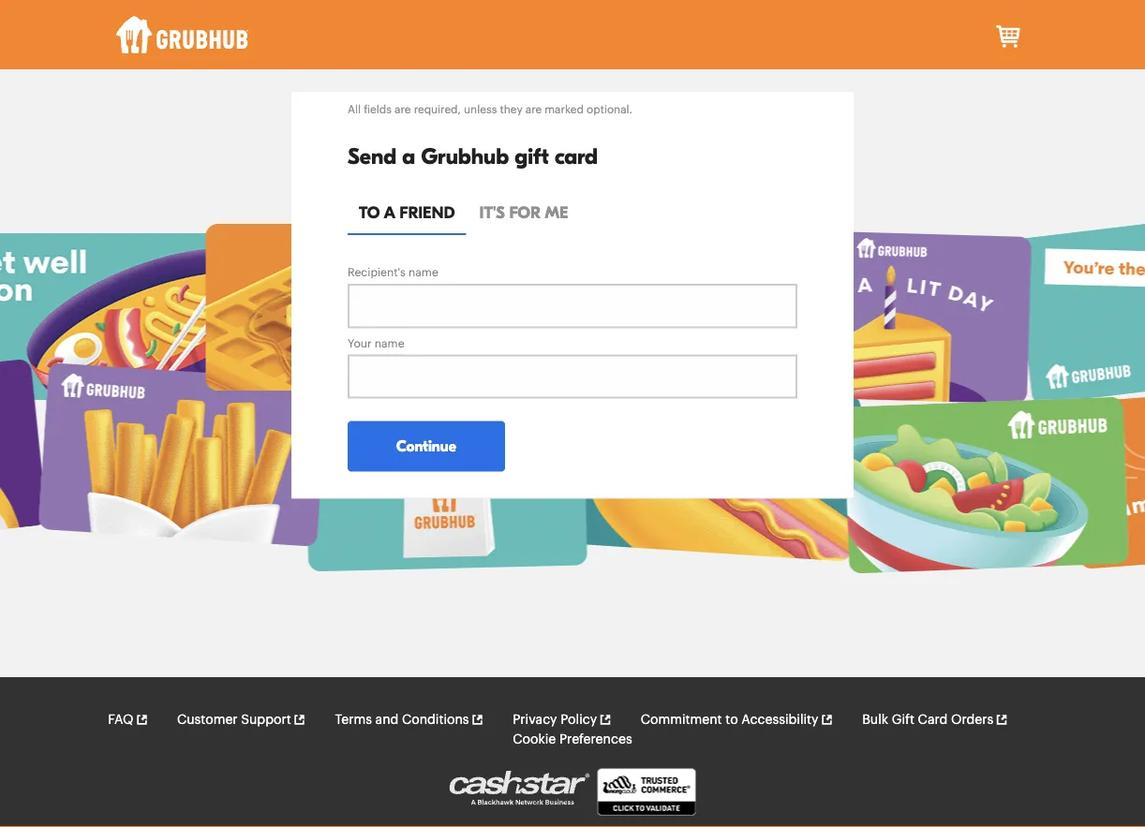 Task type: vqa. For each thing, say whether or not it's contained in the screenshot.
the Your message (optional) TEXT FIELD
no



Task type: describe. For each thing, give the bounding box(es) containing it.
unless
[[464, 104, 497, 115]]

cookie
[[513, 733, 556, 747]]

is this for me or someone else? tab list
[[348, 192, 798, 235]]

fields
[[364, 104, 392, 115]]

and
[[375, 714, 399, 727]]

optional.
[[587, 104, 633, 115]]

accessibility
[[742, 714, 819, 727]]

your name
[[348, 338, 404, 349]]

all fields are required, unless they are marked optional.
[[348, 104, 633, 115]]

terms and conditions
[[335, 714, 469, 727]]

to
[[726, 714, 738, 727]]

privacy policy link
[[513, 710, 612, 730]]

bulk gift card orders
[[862, 714, 994, 727]]

it's
[[479, 203, 505, 222]]

send a grubhub gift card
[[348, 144, 598, 169]]

continue
[[397, 437, 456, 455]]

Your name text field
[[348, 355, 798, 399]]

go to cart page image
[[994, 22, 1024, 52]]

bulk
[[862, 714, 888, 727]]

your
[[348, 338, 372, 349]]

to
[[359, 203, 380, 222]]

continue button
[[348, 421, 505, 472]]

gift
[[892, 714, 915, 727]]

conditions
[[402, 714, 469, 727]]

terms and conditions link
[[335, 710, 484, 730]]

orders
[[951, 714, 994, 727]]

cookie preferences
[[513, 733, 632, 747]]

recipient's
[[348, 267, 406, 278]]

card
[[918, 714, 948, 727]]

friend
[[400, 203, 455, 222]]

a for to
[[384, 203, 395, 222]]

recipient's name
[[348, 267, 438, 278]]

for
[[509, 203, 541, 222]]

all
[[348, 104, 361, 115]]

cookie preferences link
[[513, 730, 632, 750]]



Task type: locate. For each thing, give the bounding box(es) containing it.
commitment
[[641, 714, 722, 727]]

0 horizontal spatial are
[[395, 104, 411, 115]]

0 vertical spatial name
[[409, 267, 438, 278]]

terms
[[335, 714, 372, 727]]

gift
[[515, 144, 549, 169]]

1 horizontal spatial name
[[409, 267, 438, 278]]

me
[[545, 203, 568, 222]]

grubhub image
[[116, 16, 249, 53]]

name right your in the left top of the page
[[375, 338, 404, 349]]

a right to on the top of page
[[384, 203, 395, 222]]

bulk gift card orders link
[[862, 710, 1009, 730]]

name
[[409, 267, 438, 278], [375, 338, 404, 349]]

name for recipient's name
[[409, 267, 438, 278]]

a inside is this for me or someone else? tab list
[[384, 203, 395, 222]]

card
[[555, 144, 598, 169]]

a right send
[[402, 144, 415, 169]]

0 vertical spatial a
[[402, 144, 415, 169]]

are right they
[[526, 104, 542, 115]]

grubhub
[[421, 144, 509, 169]]

1 horizontal spatial are
[[526, 104, 542, 115]]

it's for me
[[479, 203, 568, 222]]

a
[[402, 144, 415, 169], [384, 203, 395, 222]]

are right fields
[[395, 104, 411, 115]]

marked
[[545, 104, 584, 115]]

they
[[500, 104, 523, 115]]

this site is protected by trustwave's trusted commerce program image
[[597, 769, 696, 816]]

are
[[395, 104, 411, 115], [526, 104, 542, 115]]

privacy policy
[[513, 714, 597, 727]]

to a friend
[[359, 203, 455, 222]]

faq
[[108, 714, 133, 727]]

commitment to accessibility
[[641, 714, 819, 727]]

1 vertical spatial a
[[384, 203, 395, 222]]

required,
[[414, 104, 461, 115]]

customer support
[[177, 714, 291, 727]]

name right recipient's
[[409, 267, 438, 278]]

faq link
[[108, 710, 148, 730]]

send
[[348, 144, 397, 169]]

2 are from the left
[[526, 104, 542, 115]]

a for send
[[402, 144, 415, 169]]

support
[[241, 714, 291, 727]]

1 vertical spatial name
[[375, 338, 404, 349]]

cashstar, a blackhawk network business image
[[449, 772, 590, 806]]

commitment to accessibility link
[[641, 710, 834, 730]]

0 horizontal spatial a
[[384, 203, 395, 222]]

Recipient's name text field
[[348, 284, 798, 328]]

name for your name
[[375, 338, 404, 349]]

1 are from the left
[[395, 104, 411, 115]]

1 horizontal spatial a
[[402, 144, 415, 169]]

customer support link
[[177, 710, 306, 730]]

0 horizontal spatial name
[[375, 338, 404, 349]]

privacy
[[513, 714, 557, 727]]

policy
[[561, 714, 597, 727]]

preferences
[[559, 733, 632, 747]]

cashstar, a blackhawk network business link
[[449, 772, 597, 817]]

customer
[[177, 714, 238, 727]]



